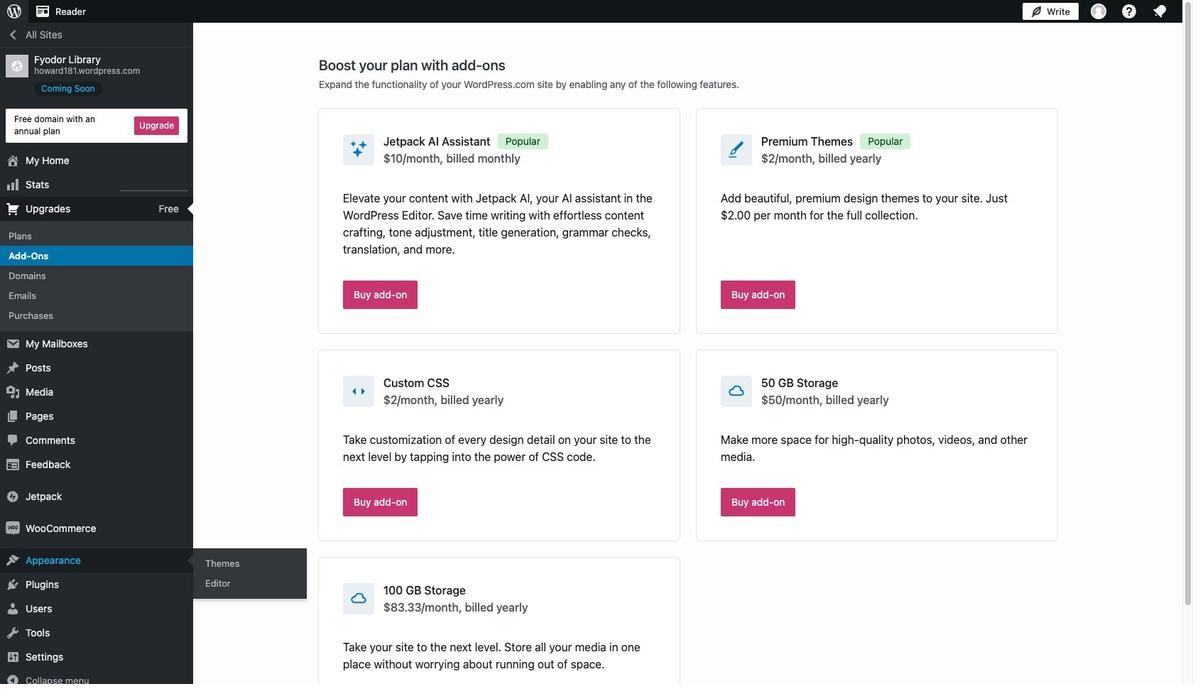 Task type: vqa. For each thing, say whether or not it's contained in the screenshot.
img
yes



Task type: describe. For each thing, give the bounding box(es) containing it.
my profile image
[[1091, 4, 1107, 19]]

2 img image from the top
[[6, 521, 20, 535]]

manage your notifications image
[[1152, 3, 1169, 20]]

help image
[[1121, 3, 1138, 20]]

highest hourly views 0 image
[[120, 182, 188, 191]]



Task type: locate. For each thing, give the bounding box(es) containing it.
main content
[[319, 56, 1058, 684]]

manage your sites image
[[6, 3, 23, 20]]

1 vertical spatial img image
[[6, 521, 20, 535]]

1 img image from the top
[[6, 489, 20, 503]]

img image
[[6, 489, 20, 503], [6, 521, 20, 535]]

0 vertical spatial img image
[[6, 489, 20, 503]]



